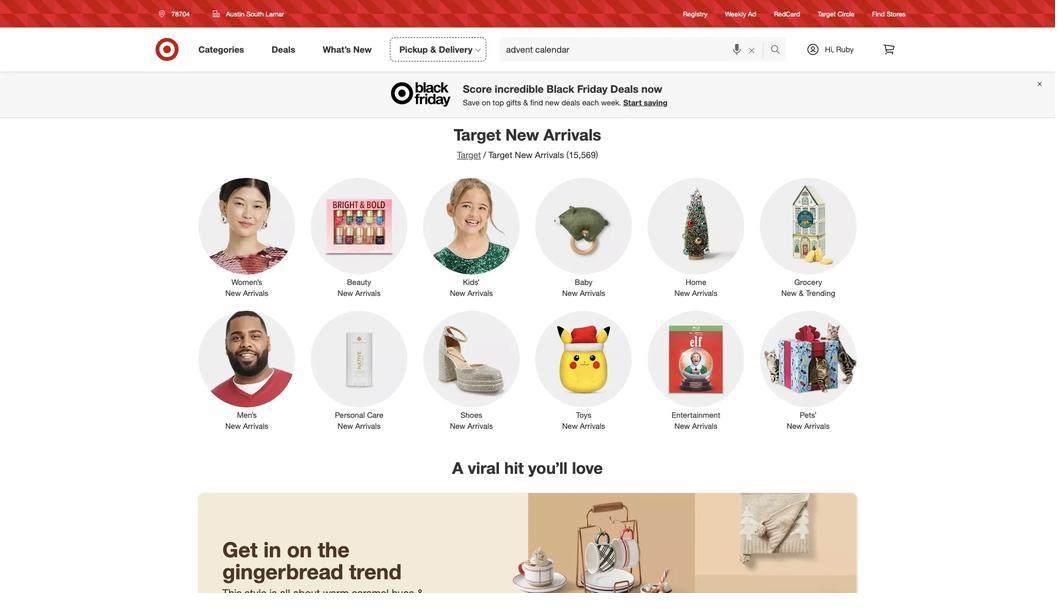 Task type: describe. For each thing, give the bounding box(es) containing it.
arrivals for baby
[[580, 288, 605, 298]]

new for grocery
[[781, 288, 797, 298]]

women's new arrivals
[[225, 277, 268, 298]]

new inside the personal care new arrivals
[[338, 422, 353, 431]]

you'll
[[528, 458, 568, 478]]

arrivals for home
[[692, 288, 717, 298]]

circle
[[838, 10, 855, 18]]

women's
[[231, 277, 262, 287]]

toys new arrivals
[[562, 411, 605, 431]]

new for pets'
[[787, 422, 802, 431]]

what's
[[323, 44, 351, 55]]

new for beauty
[[338, 288, 353, 298]]

austin south lamar button
[[206, 4, 291, 24]]

home new arrivals
[[674, 277, 717, 298]]

hi, ruby
[[825, 45, 854, 54]]

a
[[452, 458, 463, 478]]

arrivals for pets'
[[804, 422, 830, 431]]

entertainment
[[672, 411, 720, 420]]

lamar
[[266, 10, 284, 18]]

find
[[530, 98, 543, 107]]

incredible
[[495, 82, 544, 95]]

saving
[[644, 98, 668, 107]]

target up /
[[454, 125, 501, 144]]

arrivals for shoes
[[468, 422, 493, 431]]

gingerbread
[[222, 559, 343, 585]]

kids'
[[463, 277, 480, 287]]

pickup & delivery
[[399, 44, 473, 55]]

registry
[[683, 10, 708, 18]]

what's new link
[[313, 37, 386, 62]]

arrivals left (15,569)
[[535, 150, 564, 160]]

gifts
[[506, 98, 521, 107]]

new for home
[[674, 288, 690, 298]]

men's new arrivals
[[225, 411, 268, 431]]

personal care new arrivals
[[335, 411, 383, 431]]

deals link
[[262, 37, 309, 62]]

arrivals for toys
[[580, 422, 605, 431]]

find
[[872, 10, 885, 18]]

shoes new arrivals
[[450, 411, 493, 431]]

(15,569)
[[566, 150, 598, 160]]

personal
[[335, 411, 365, 420]]

week.
[[601, 98, 621, 107]]

target right /
[[488, 150, 512, 160]]

target link
[[457, 150, 481, 160]]

care
[[367, 411, 383, 420]]

black
[[547, 82, 574, 95]]

baby
[[575, 277, 592, 287]]

on inside score incredible black friday deals now save on top gifts & find new deals each week. start saving
[[482, 98, 491, 107]]

beauty
[[347, 277, 371, 287]]

pickup & delivery link
[[390, 37, 486, 62]]

a viral hit you'll love
[[452, 458, 603, 478]]

toys
[[576, 411, 591, 420]]

the
[[318, 537, 349, 563]]

search button
[[765, 37, 792, 64]]

target circle link
[[818, 9, 855, 18]]

trending
[[806, 288, 835, 298]]

arrivals for entertainment
[[692, 422, 717, 431]]

beauty new arrivals
[[338, 277, 381, 298]]

friday
[[577, 82, 608, 95]]

weekly ad
[[725, 10, 756, 18]]

arrivals for target
[[543, 125, 601, 144]]

now
[[641, 82, 662, 95]]

target new arrivals target / target new arrivals (15,569)
[[454, 125, 601, 160]]

pets' new arrivals
[[787, 411, 830, 431]]

new for men's
[[225, 422, 241, 431]]

delivery
[[439, 44, 473, 55]]



Task type: vqa. For each thing, say whether or not it's contained in the screenshot.
New associated with Kids'
yes



Task type: locate. For each thing, give the bounding box(es) containing it.
baby new arrivals
[[562, 277, 605, 298]]

shoes
[[460, 411, 482, 420]]

78704
[[171, 10, 190, 18]]

target
[[818, 10, 836, 18], [454, 125, 501, 144], [457, 150, 481, 160], [488, 150, 512, 160]]

1 vertical spatial on
[[287, 537, 312, 563]]

ad
[[748, 10, 756, 18]]

arrivals down shoes
[[468, 422, 493, 431]]

weekly
[[725, 10, 746, 18]]

new
[[545, 98, 559, 107]]

new
[[353, 44, 372, 55], [505, 125, 539, 144], [515, 150, 533, 160], [225, 288, 241, 298], [338, 288, 353, 298], [450, 288, 465, 298], [562, 288, 578, 298], [674, 288, 690, 298], [781, 288, 797, 298], [225, 422, 241, 431], [338, 422, 353, 431], [450, 422, 465, 431], [562, 422, 578, 431], [674, 422, 690, 431], [787, 422, 802, 431]]

new for what's
[[353, 44, 372, 55]]

score
[[463, 82, 492, 95]]

new inside entertainment new arrivals
[[674, 422, 690, 431]]

new right what's
[[353, 44, 372, 55]]

2 vertical spatial &
[[799, 288, 804, 298]]

new down kids'
[[450, 288, 465, 298]]

top
[[493, 98, 504, 107]]

start
[[623, 98, 642, 107]]

arrivals down toys on the bottom
[[580, 422, 605, 431]]

deals down the "lamar"
[[272, 44, 295, 55]]

search
[[765, 45, 792, 56]]

grocery
[[794, 277, 822, 287]]

0 vertical spatial deals
[[272, 44, 295, 55]]

& down grocery
[[799, 288, 804, 298]]

target left /
[[457, 150, 481, 160]]

arrivals for women's
[[243, 288, 268, 298]]

arrivals inside home new arrivals
[[692, 288, 717, 298]]

new down shoes
[[450, 422, 465, 431]]

/
[[483, 150, 486, 160]]

arrivals down the home
[[692, 288, 717, 298]]

1 horizontal spatial deals
[[610, 82, 639, 95]]

score incredible black friday deals now save on top gifts & find new deals each week. start saving
[[463, 82, 668, 107]]

1 vertical spatial deals
[[610, 82, 639, 95]]

arrivals for kids'
[[468, 288, 493, 298]]

new inside shoes new arrivals
[[450, 422, 465, 431]]

arrivals for beauty
[[355, 288, 381, 298]]

0 horizontal spatial on
[[287, 537, 312, 563]]

kids' new arrivals
[[450, 277, 493, 298]]

arrivals inside kids' new arrivals
[[468, 288, 493, 298]]

arrivals down men's
[[243, 422, 268, 431]]

trend
[[349, 559, 401, 585]]

on right in
[[287, 537, 312, 563]]

& inside score incredible black friday deals now save on top gifts & find new deals each week. start saving
[[523, 98, 528, 107]]

new for kids'
[[450, 288, 465, 298]]

new down toys on the bottom
[[562, 422, 578, 431]]

new inside grocery new & trending
[[781, 288, 797, 298]]

0 vertical spatial on
[[482, 98, 491, 107]]

on left top
[[482, 98, 491, 107]]

new down "pets'"
[[787, 422, 802, 431]]

new for women's
[[225, 288, 241, 298]]

viral
[[468, 458, 500, 478]]

arrivals down women's
[[243, 288, 268, 298]]

new inside pets' new arrivals
[[787, 422, 802, 431]]

get in on the gingerbread trend
[[222, 537, 401, 585]]

new inside women's new arrivals
[[225, 288, 241, 298]]

new inside baby new arrivals
[[562, 288, 578, 298]]

pickup
[[399, 44, 428, 55]]

new down the home
[[674, 288, 690, 298]]

new down entertainment
[[674, 422, 690, 431]]

& right pickup
[[430, 44, 436, 55]]

new down baby
[[562, 288, 578, 298]]

arrivals inside pets' new arrivals
[[804, 422, 830, 431]]

deals
[[562, 98, 580, 107]]

arrivals down care
[[355, 422, 381, 431]]

arrivals for men's
[[243, 422, 268, 431]]

1 vertical spatial &
[[523, 98, 528, 107]]

registry link
[[683, 9, 708, 18]]

austin
[[226, 10, 244, 18]]

deals inside score incredible black friday deals now save on top gifts & find new deals each week. start saving
[[610, 82, 639, 95]]

new right /
[[515, 150, 533, 160]]

new for target
[[505, 125, 539, 144]]

men's
[[237, 411, 257, 420]]

new for toys
[[562, 422, 578, 431]]

south
[[246, 10, 264, 18]]

find stores
[[872, 10, 906, 18]]

new down grocery
[[781, 288, 797, 298]]

entertainment new arrivals
[[672, 411, 720, 431]]

new inside kids' new arrivals
[[450, 288, 465, 298]]

arrivals inside men's new arrivals
[[243, 422, 268, 431]]

new down "gifts"
[[505, 125, 539, 144]]

austin south lamar
[[226, 10, 284, 18]]

on inside get in on the gingerbread trend
[[287, 537, 312, 563]]

love
[[572, 458, 603, 478]]

new down beauty
[[338, 288, 353, 298]]

in
[[263, 537, 281, 563]]

redcard
[[774, 10, 800, 18]]

target left circle
[[818, 10, 836, 18]]

arrivals inside the personal care new arrivals
[[355, 422, 381, 431]]

0 horizontal spatial deals
[[272, 44, 295, 55]]

find stores link
[[872, 9, 906, 18]]

hi,
[[825, 45, 834, 54]]

new inside toys new arrivals
[[562, 422, 578, 431]]

categories
[[198, 44, 244, 55]]

arrivals down "pets'"
[[804, 422, 830, 431]]

2 horizontal spatial &
[[799, 288, 804, 298]]

target circle
[[818, 10, 855, 18]]

What can we help you find? suggestions appear below search field
[[500, 37, 773, 62]]

new down men's
[[225, 422, 241, 431]]

ruby
[[836, 45, 854, 54]]

0 vertical spatial &
[[430, 44, 436, 55]]

1 horizontal spatial &
[[523, 98, 528, 107]]

arrivals down kids'
[[468, 288, 493, 298]]

arrivals up (15,569)
[[543, 125, 601, 144]]

new down 'personal'
[[338, 422, 353, 431]]

deals up start
[[610, 82, 639, 95]]

save
[[463, 98, 480, 107]]

0 horizontal spatial &
[[430, 44, 436, 55]]

categories link
[[189, 37, 258, 62]]

home
[[686, 277, 706, 287]]

each
[[582, 98, 599, 107]]

new inside men's new arrivals
[[225, 422, 241, 431]]

grocery new & trending
[[781, 277, 835, 298]]

arrivals inside entertainment new arrivals
[[692, 422, 717, 431]]

arrivals inside shoes new arrivals
[[468, 422, 493, 431]]

arrivals down baby
[[580, 288, 605, 298]]

new for entertainment
[[674, 422, 690, 431]]

weekly ad link
[[725, 9, 756, 18]]

arrivals inside toys new arrivals
[[580, 422, 605, 431]]

arrivals
[[543, 125, 601, 144], [535, 150, 564, 160], [243, 288, 268, 298], [355, 288, 381, 298], [468, 288, 493, 298], [580, 288, 605, 298], [692, 288, 717, 298], [243, 422, 268, 431], [355, 422, 381, 431], [468, 422, 493, 431], [580, 422, 605, 431], [692, 422, 717, 431], [804, 422, 830, 431]]

arrivals inside women's new arrivals
[[243, 288, 268, 298]]

new inside beauty new arrivals
[[338, 288, 353, 298]]

new for shoes
[[450, 422, 465, 431]]

hit
[[504, 458, 524, 478]]

78704 button
[[152, 4, 201, 24]]

arrivals inside baby new arrivals
[[580, 288, 605, 298]]

new for baby
[[562, 288, 578, 298]]

deals
[[272, 44, 295, 55], [610, 82, 639, 95]]

what's new
[[323, 44, 372, 55]]

arrivals down entertainment
[[692, 422, 717, 431]]

on
[[482, 98, 491, 107], [287, 537, 312, 563]]

pets'
[[800, 411, 817, 420]]

& inside grocery new & trending
[[799, 288, 804, 298]]

1 horizontal spatial on
[[482, 98, 491, 107]]

arrivals down beauty
[[355, 288, 381, 298]]

stores
[[887, 10, 906, 18]]

get
[[222, 537, 258, 563]]

&
[[430, 44, 436, 55], [523, 98, 528, 107], [799, 288, 804, 298]]

new down women's
[[225, 288, 241, 298]]

arrivals inside beauty new arrivals
[[355, 288, 381, 298]]

new inside home new arrivals
[[674, 288, 690, 298]]

& left find
[[523, 98, 528, 107]]

redcard link
[[774, 9, 800, 18]]



